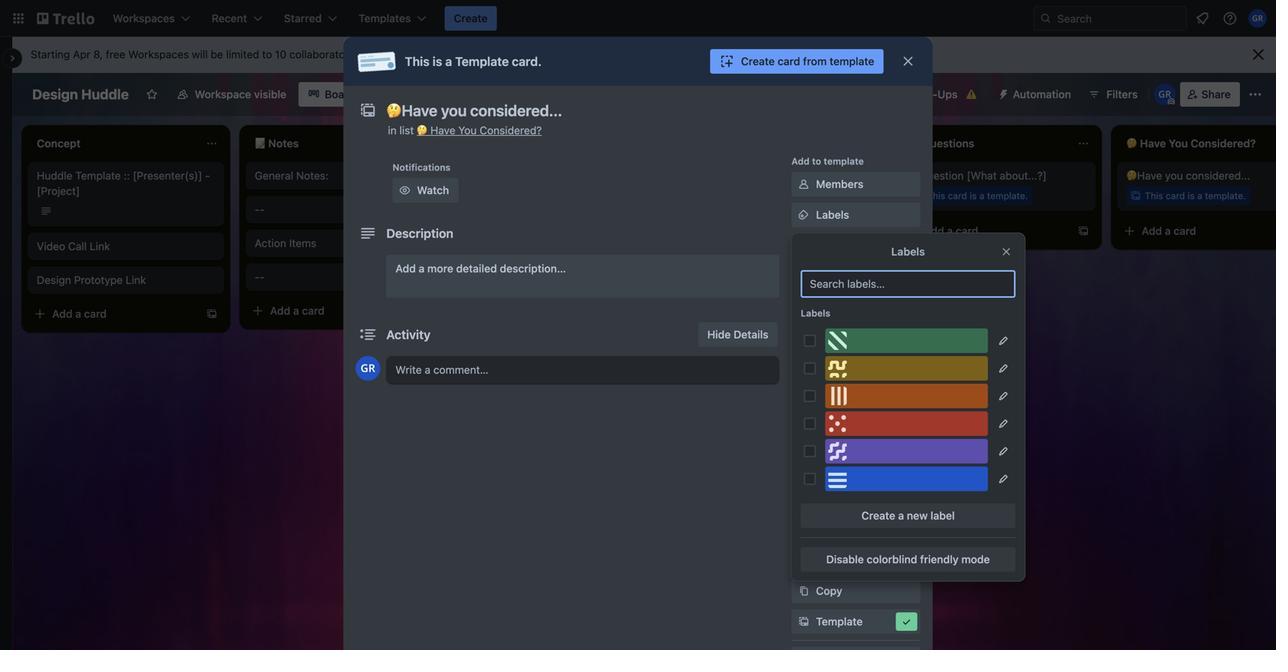Task type: describe. For each thing, give the bounding box(es) containing it.
you
[[1166, 169, 1184, 182]]

template button
[[792, 610, 921, 634]]

cover link
[[792, 301, 921, 326]]

have
[[431, 124, 456, 137]]

free
[[106, 48, 125, 61]]

friendly
[[921, 553, 959, 566]]

1 -- from the top
[[255, 203, 265, 216]]

a down description
[[419, 262, 425, 275]]

add inside 'add a more detailed description…' link
[[396, 262, 416, 275]]

apr
[[73, 48, 91, 61]]

1 vertical spatial labels
[[892, 245, 926, 258]]

workspace
[[195, 88, 251, 101]]

about
[[419, 48, 448, 61]]

move
[[816, 554, 844, 567]]

mode
[[962, 553, 990, 566]]

add a card for the add a card button underneath 🤔have you considered... link
[[1142, 225, 1197, 237]]

is left collaborator
[[433, 54, 442, 69]]

is down 🤔have you considered...
[[1188, 190, 1195, 201]]

actions
[[792, 532, 826, 543]]

🙋question
[[909, 169, 964, 182]]

disable
[[827, 553, 864, 566]]

Board name text field
[[25, 82, 137, 107]]

will
[[192, 48, 208, 61]]

Search labels… text field
[[801, 270, 1016, 298]]

link for design prototype link
[[126, 274, 146, 286]]

design huddle
[[32, 86, 129, 102]]

add a card for the add a card button underneath design prototype link link
[[52, 307, 107, 320]]

link for video call link
[[90, 240, 110, 253]]

filters button
[[1084, 82, 1143, 107]]

copy link
[[792, 579, 921, 603]]

color: purple, title: none image
[[826, 439, 988, 464]]

disable colorblind friendly mode button
[[801, 547, 1016, 572]]

a left "new"
[[899, 509, 905, 522]]

1 -- link from the top
[[255, 202, 433, 217]]

fields
[[859, 337, 889, 350]]

[presenter(s)]
[[133, 169, 202, 182]]

automation inside "button"
[[1013, 88, 1072, 101]]

a down 🙋question
[[947, 225, 953, 237]]

this down 👎negative
[[709, 190, 728, 201]]

huddle inside huddle template :: [presenter(s)] - [project]
[[37, 169, 72, 182]]

card inside button
[[778, 55, 801, 68]]

card.
[[512, 54, 542, 69]]

move link
[[792, 548, 921, 573]]

add power-ups
[[816, 430, 896, 442]]

details
[[734, 328, 769, 341]]

add inside add power-ups link
[[816, 430, 837, 442]]

a down 🤔have you considered... link
[[1198, 190, 1203, 201]]

description…
[[500, 262, 566, 275]]

hide
[[708, 328, 731, 341]]

about...]
[[814, 169, 856, 182]]

primary element
[[0, 0, 1277, 37]]

workspaces
[[128, 48, 189, 61]]

0 horizontal spatial automation
[[792, 469, 844, 480]]

design for design huddle
[[32, 86, 78, 102]]

watch button
[[393, 178, 459, 203]]

members link
[[792, 172, 921, 197]]

[i'm
[[749, 169, 768, 182]]

greg robinson (gregrobinson96) image
[[1249, 9, 1268, 28]]

filters
[[1107, 88, 1138, 101]]

huddle template :: [presenter(s)] - [project] link
[[37, 168, 215, 199]]

create for create
[[454, 12, 488, 25]]

template inside huddle template :: [presenter(s)] - [project]
[[75, 169, 121, 182]]

template. for 🙋question [what about...?]
[[988, 190, 1028, 201]]

1 this card is a template. from the left
[[709, 190, 810, 201]]

open information menu image
[[1223, 11, 1238, 26]]

considered?
[[480, 124, 542, 137]]

add to template
[[792, 156, 864, 167]]

learn more about collaborator limits link
[[361, 48, 539, 61]]

add power-ups link
[[792, 424, 921, 448]]

notes:
[[296, 169, 329, 182]]

add a more detailed description… link
[[387, 255, 780, 298]]

1 horizontal spatial more
[[428, 262, 454, 275]]

0 notifications image
[[1194, 9, 1212, 28]]

👎negative [i'm not sure about...] link
[[691, 168, 869, 183]]

sm image for copy
[[797, 583, 812, 599]]

🤔have
[[1127, 169, 1163, 182]]

from
[[803, 55, 827, 68]]

video call link link
[[37, 239, 215, 254]]

be
[[211, 48, 223, 61]]

board link
[[299, 82, 364, 107]]

notifications
[[393, 162, 451, 173]]

1 horizontal spatial greg robinson (gregrobinson96) image
[[1155, 84, 1176, 105]]

add inside add button button
[[816, 493, 837, 505]]

design prototype link link
[[37, 273, 215, 288]]

🤔 have you considered? link
[[417, 124, 542, 137]]

1 horizontal spatial create from template… image
[[1078, 225, 1090, 237]]

share button
[[1181, 82, 1241, 107]]

0 horizontal spatial to
[[262, 48, 272, 61]]

this card is a template. for 🤔have you considered...
[[1145, 190, 1247, 201]]

show menu image
[[1248, 87, 1264, 102]]

limits
[[513, 48, 539, 61]]

labels inside labels link
[[816, 208, 850, 221]]

1 vertical spatial create from template… image
[[206, 308, 218, 320]]

create a new label
[[862, 509, 955, 522]]

🤔have you considered... link
[[1127, 168, 1277, 183]]

create card from template
[[741, 55, 875, 68]]

add a card for the add a card button below action items link
[[270, 304, 325, 317]]

template inside button
[[816, 615, 863, 628]]

0 horizontal spatial ups
[[824, 377, 842, 388]]

learn
[[361, 48, 388, 61]]

video
[[37, 240, 65, 253]]

colorblind
[[867, 553, 918, 566]]

huddle template :: [presenter(s)] - [project]
[[37, 169, 210, 197]]

description
[[387, 226, 454, 241]]

power-ups button
[[871, 82, 989, 107]]

members
[[816, 178, 864, 190]]

color: yellow, title: none image
[[826, 356, 988, 381]]

general notes:
[[255, 169, 329, 182]]

🤔have you considered...
[[1127, 169, 1251, 182]]

workspace visible button
[[167, 82, 296, 107]]

copy
[[816, 585, 843, 597]]

about...?]
[[1000, 169, 1047, 182]]

add up sure
[[792, 156, 810, 167]]

1 template. from the left
[[770, 190, 810, 201]]

Write a comment text field
[[387, 356, 780, 384]]

template inside button
[[830, 55, 875, 68]]

sm image for move
[[797, 553, 812, 568]]

custom
[[816, 337, 856, 350]]

share
[[1202, 88, 1231, 101]]

not
[[771, 169, 787, 182]]

collaborators.
[[290, 48, 358, 61]]

action items
[[255, 237, 317, 250]]

label
[[931, 509, 955, 522]]

sm image for automation
[[992, 82, 1013, 104]]

general
[[255, 169, 293, 182]]

power- inside button
[[902, 88, 938, 101]]

add down action items
[[270, 304, 291, 317]]

create for create card from template
[[741, 55, 775, 68]]

0 vertical spatial more
[[391, 48, 417, 61]]

1 horizontal spatial power-
[[840, 430, 876, 442]]

attachment
[[816, 276, 876, 289]]

add a more detailed description…
[[396, 262, 566, 275]]

add down 🙋question
[[924, 225, 945, 237]]

action items link
[[255, 236, 433, 251]]



Task type: vqa. For each thing, say whether or not it's contained in the screenshot.
'Cancel' button
no



Task type: locate. For each thing, give the bounding box(es) containing it.
0 vertical spatial greg robinson (gregrobinson96) image
[[1155, 84, 1176, 105]]

this
[[405, 54, 430, 69], [709, 190, 728, 201], [927, 190, 946, 201], [1145, 190, 1164, 201]]

custom fields
[[816, 337, 889, 350]]

add a card down you
[[1142, 225, 1197, 237]]

sm image
[[797, 177, 812, 192], [797, 553, 812, 568]]

this card is a template. for 🙋question [what about...?]
[[927, 190, 1028, 201]]

add down description
[[396, 262, 416, 275]]

0 vertical spatial template
[[455, 54, 509, 69]]

labels down members
[[816, 208, 850, 221]]

design inside text box
[[32, 86, 78, 102]]

-- up action
[[255, 203, 265, 216]]

2 vertical spatial labels
[[801, 308, 831, 319]]

design down starting
[[32, 86, 78, 102]]

create for create a new label
[[862, 509, 896, 522]]

1 vertical spatial to
[[812, 156, 822, 167]]

template right from
[[830, 55, 875, 68]]

board
[[325, 88, 355, 101]]

video call link
[[37, 240, 110, 253]]

new
[[907, 509, 928, 522]]

sm image
[[992, 82, 1013, 104], [397, 183, 413, 198], [797, 207, 812, 223], [797, 306, 812, 321], [797, 583, 812, 599], [797, 614, 812, 630], [899, 614, 915, 630]]

to left 10
[[262, 48, 272, 61]]

huddle
[[81, 86, 129, 102], [37, 169, 72, 182]]

create from template… image
[[860, 225, 872, 237]]

1 vertical spatial --
[[255, 271, 265, 283]]

huddle inside text box
[[81, 86, 129, 102]]

0 vertical spatial --
[[255, 203, 265, 216]]

10
[[275, 48, 287, 61]]

1 vertical spatial greg robinson (gregrobinson96) image
[[356, 356, 380, 381]]

sm image inside cover 'link'
[[797, 306, 812, 321]]

3 template. from the left
[[1206, 190, 1247, 201]]

you
[[459, 124, 477, 137]]

🙋question [what about...?]
[[909, 169, 1047, 182]]

2 horizontal spatial ups
[[938, 88, 958, 101]]

0 vertical spatial sm image
[[797, 177, 812, 192]]

0 horizontal spatial this card is a template.
[[709, 190, 810, 201]]

2 vertical spatial ups
[[876, 430, 896, 442]]

1 vertical spatial automation
[[792, 469, 844, 480]]

-- down action
[[255, 271, 265, 283]]

color: blue, title: none image
[[826, 467, 988, 491]]

0 horizontal spatial huddle
[[37, 169, 72, 182]]

huddle down 8,
[[81, 86, 129, 102]]

list
[[400, 124, 414, 137]]

1 vertical spatial design
[[37, 274, 71, 286]]

this right 'learn'
[[405, 54, 430, 69]]

add a card button down 🤔have you considered... link
[[1118, 219, 1277, 243]]

automation
[[1013, 88, 1072, 101], [792, 469, 844, 480]]

1 vertical spatial link
[[126, 274, 146, 286]]

0 vertical spatial -- link
[[255, 202, 433, 217]]

sm image for watch
[[397, 183, 413, 198]]

detailed
[[456, 262, 497, 275]]

activity
[[387, 327, 431, 342]]

sm image for template
[[797, 614, 812, 630]]

1 horizontal spatial link
[[126, 274, 146, 286]]

0 horizontal spatial power-ups
[[792, 377, 842, 388]]

power-ups
[[902, 88, 958, 101], [792, 377, 842, 388]]

link down video call link link
[[126, 274, 146, 286]]

this card is a template. down 🤔have you considered... link
[[1145, 190, 1247, 201]]

2 horizontal spatial power-
[[902, 88, 938, 101]]

[what
[[967, 169, 997, 182]]

-- link up action items link
[[255, 202, 433, 217]]

0 horizontal spatial greg robinson (gregrobinson96) image
[[356, 356, 380, 381]]

color: orange, title: none image
[[826, 384, 988, 408]]

add a card button down action items link
[[246, 299, 415, 323]]

a down you
[[1165, 225, 1171, 237]]

Search field
[[1053, 7, 1187, 30]]

1 horizontal spatial create
[[741, 55, 775, 68]]

0 horizontal spatial create from template… image
[[206, 308, 218, 320]]

button
[[840, 493, 873, 505]]

1 horizontal spatial huddle
[[81, 86, 129, 102]]

template. down the considered...
[[1206, 190, 1247, 201]]

a down "design prototype link" at top left
[[75, 307, 81, 320]]

add a card button down design prototype link link
[[28, 302, 197, 326]]

👎negative
[[691, 169, 746, 182]]

a down create button
[[445, 54, 452, 69]]

create from template… image
[[1078, 225, 1090, 237], [206, 308, 218, 320]]

ups
[[938, 88, 958, 101], [824, 377, 842, 388], [876, 430, 896, 442]]

search image
[[1040, 12, 1053, 25]]

-- link down action items link
[[255, 269, 433, 285]]

1 horizontal spatial to
[[812, 156, 822, 167]]

ups inside button
[[938, 88, 958, 101]]

0 vertical spatial create from template… image
[[1078, 225, 1090, 237]]

design for design prototype link
[[37, 274, 71, 286]]

0 horizontal spatial more
[[391, 48, 417, 61]]

add down "design prototype link" at top left
[[52, 307, 72, 320]]

this card is a template.
[[709, 190, 810, 201], [927, 190, 1028, 201], [1145, 190, 1247, 201]]

template down copy
[[816, 615, 863, 628]]

color: red, title: none image
[[826, 412, 988, 436]]

call
[[68, 240, 87, 253]]

1 vertical spatial create
[[741, 55, 775, 68]]

prototype
[[74, 274, 123, 286]]

create up collaborator
[[454, 12, 488, 25]]

this card is a template. down 🙋question [what about...?]
[[927, 190, 1028, 201]]

0 vertical spatial automation
[[1013, 88, 1072, 101]]

sm image inside copy link
[[797, 583, 812, 599]]

template up about...]
[[824, 156, 864, 167]]

labels
[[816, 208, 850, 221], [892, 245, 926, 258], [801, 308, 831, 319]]

link
[[90, 240, 110, 253], [126, 274, 146, 286]]

2 vertical spatial power-
[[840, 430, 876, 442]]

sm image inside move link
[[797, 553, 812, 568]]

0 vertical spatial power-
[[902, 88, 938, 101]]

--
[[255, 203, 265, 216], [255, 271, 265, 283]]

1 horizontal spatial template
[[455, 54, 509, 69]]

create a new label button
[[801, 504, 1016, 528]]

sm image inside members link
[[797, 177, 812, 192]]

starting
[[31, 48, 70, 61]]

sm image for labels
[[797, 207, 812, 223]]

1 horizontal spatial ups
[[876, 430, 896, 442]]

::
[[124, 169, 130, 182]]

star or unstar board image
[[146, 88, 158, 101]]

customize views image
[[372, 87, 387, 102]]

this down 🤔have
[[1145, 190, 1164, 201]]

automation left filters button
[[1013, 88, 1072, 101]]

2 horizontal spatial this card is a template.
[[1145, 190, 1247, 201]]

labels up custom
[[801, 308, 831, 319]]

design down video on the top left of page
[[37, 274, 71, 286]]

more left the detailed
[[428, 262, 454, 275]]

a down [i'm
[[762, 190, 767, 201]]

1 vertical spatial template
[[75, 169, 121, 182]]

template. down 👎negative [i'm not sure about...] link
[[770, 190, 810, 201]]

add a card for the add a card button over close popover icon
[[924, 225, 979, 237]]

sm image for cover
[[797, 306, 812, 321]]

automation up add button
[[792, 469, 844, 480]]

is down [i'm
[[752, 190, 759, 201]]

1 horizontal spatial template.
[[988, 190, 1028, 201]]

0 horizontal spatial template.
[[770, 190, 810, 201]]

this is a template card.
[[405, 54, 542, 69]]

0 vertical spatial ups
[[938, 88, 958, 101]]

add a card down 🙋question
[[924, 225, 979, 237]]

0 vertical spatial create
[[454, 12, 488, 25]]

design
[[32, 86, 78, 102], [37, 274, 71, 286]]

0 vertical spatial template
[[830, 55, 875, 68]]

2 vertical spatial create
[[862, 509, 896, 522]]

1 vertical spatial power-ups
[[792, 377, 842, 388]]

workspace visible
[[195, 88, 287, 101]]

sm image inside labels link
[[797, 207, 812, 223]]

0 vertical spatial power-ups
[[902, 88, 958, 101]]

create down button
[[862, 509, 896, 522]]

template left ::
[[75, 169, 121, 182]]

labels up search labels… text box
[[892, 245, 926, 258]]

0 horizontal spatial power-
[[792, 377, 824, 388]]

1 vertical spatial huddle
[[37, 169, 72, 182]]

2 vertical spatial template
[[816, 615, 863, 628]]

collaborator
[[451, 48, 510, 61]]

create inside primary element
[[454, 12, 488, 25]]

1 vertical spatial power-
[[792, 377, 824, 388]]

sm image for members
[[797, 177, 812, 192]]

2 template. from the left
[[988, 190, 1028, 201]]

create
[[454, 12, 488, 25], [741, 55, 775, 68], [862, 509, 896, 522]]

add a card button up close popover icon
[[900, 219, 1069, 243]]

this down 🙋question
[[927, 190, 946, 201]]

8,
[[93, 48, 103, 61]]

1 vertical spatial -- link
[[255, 269, 433, 285]]

1 horizontal spatial power-ups
[[902, 88, 958, 101]]

create left from
[[741, 55, 775, 68]]

1 vertical spatial sm image
[[797, 553, 812, 568]]

1 horizontal spatial this card is a template.
[[927, 190, 1028, 201]]

more
[[391, 48, 417, 61], [428, 262, 454, 275]]

in list 🤔 have you considered?
[[388, 124, 542, 137]]

labels link
[[792, 203, 921, 227]]

action
[[255, 237, 286, 250]]

hide details
[[708, 328, 769, 341]]

visible
[[254, 88, 287, 101]]

huddle up [project]
[[37, 169, 72, 182]]

2 -- link from the top
[[255, 269, 433, 285]]

to up about...]
[[812, 156, 822, 167]]

add
[[792, 156, 810, 167], [924, 225, 945, 237], [1142, 225, 1163, 237], [396, 262, 416, 275], [270, 304, 291, 317], [52, 307, 72, 320], [816, 430, 837, 442], [816, 493, 837, 505]]

add left button
[[816, 493, 837, 505]]

automation button
[[992, 82, 1081, 107]]

2 -- from the top
[[255, 271, 265, 283]]

add down 🤔have
[[1142, 225, 1163, 237]]

starting apr 8, free workspaces will be limited to 10 collaborators. learn more about collaborator limits
[[31, 48, 539, 61]]

0 vertical spatial labels
[[816, 208, 850, 221]]

3 this card is a template. from the left
[[1145, 190, 1247, 201]]

add down figma
[[816, 430, 837, 442]]

0 horizontal spatial link
[[90, 240, 110, 253]]

sm image down actions
[[797, 553, 812, 568]]

-- link
[[255, 202, 433, 217], [255, 269, 433, 285]]

link right call
[[90, 240, 110, 253]]

template
[[455, 54, 509, 69], [75, 169, 121, 182], [816, 615, 863, 628]]

color: green, title: none image
[[826, 329, 988, 353]]

0 vertical spatial to
[[262, 48, 272, 61]]

figma
[[816, 399, 847, 412]]

None text field
[[379, 97, 886, 124]]

1 horizontal spatial automation
[[1013, 88, 1072, 101]]

greg robinson (gregrobinson96) image
[[1155, 84, 1176, 105], [356, 356, 380, 381]]

sure
[[790, 169, 811, 182]]

this card is a template. down [i'm
[[709, 190, 810, 201]]

template. down the 🙋question [what about...?] link
[[988, 190, 1028, 201]]

template.
[[770, 190, 810, 201], [988, 190, 1028, 201], [1206, 190, 1247, 201]]

0 vertical spatial huddle
[[81, 86, 129, 102]]

- inside huddle template :: [presenter(s)] - [project]
[[205, 169, 210, 182]]

2 this card is a template. from the left
[[927, 190, 1028, 201]]

more right 'learn'
[[391, 48, 417, 61]]

2 sm image from the top
[[797, 553, 812, 568]]

0 horizontal spatial template
[[75, 169, 121, 182]]

1 vertical spatial template
[[824, 156, 864, 167]]

power-
[[902, 88, 938, 101], [792, 377, 824, 388], [840, 430, 876, 442]]

👎negative [i'm not sure about...]
[[691, 169, 856, 182]]

close popover image
[[1001, 246, 1013, 258]]

add a card down items
[[270, 304, 325, 317]]

add button
[[816, 493, 873, 505]]

limited
[[226, 48, 259, 61]]

design prototype link
[[37, 274, 146, 286]]

template
[[830, 55, 875, 68], [824, 156, 864, 167]]

a down items
[[293, 304, 299, 317]]

watch
[[417, 184, 449, 197]]

1 vertical spatial more
[[428, 262, 454, 275]]

0 horizontal spatial create
[[454, 12, 488, 25]]

add button button
[[792, 487, 921, 511]]

2 horizontal spatial template.
[[1206, 190, 1247, 201]]

a down [what
[[980, 190, 985, 201]]

attachment button
[[792, 270, 921, 295]]

add a card down "design prototype link" at top left
[[52, 307, 107, 320]]

sm image right "not"
[[797, 177, 812, 192]]

2 horizontal spatial create
[[862, 509, 896, 522]]

sm image inside watch button
[[397, 183, 413, 198]]

0 vertical spatial link
[[90, 240, 110, 253]]

2 horizontal spatial template
[[816, 615, 863, 628]]

0 vertical spatial design
[[32, 86, 78, 102]]

add a card
[[924, 225, 979, 237], [1142, 225, 1197, 237], [270, 304, 325, 317], [52, 307, 107, 320]]

template down create button
[[455, 54, 509, 69]]

1 vertical spatial ups
[[824, 377, 842, 388]]

template. for 🤔have you considered...
[[1206, 190, 1247, 201]]

power-ups inside button
[[902, 88, 958, 101]]

sm image inside automation "button"
[[992, 82, 1013, 104]]

is down 🙋question [what about...?]
[[970, 190, 977, 201]]

1 sm image from the top
[[797, 177, 812, 192]]



